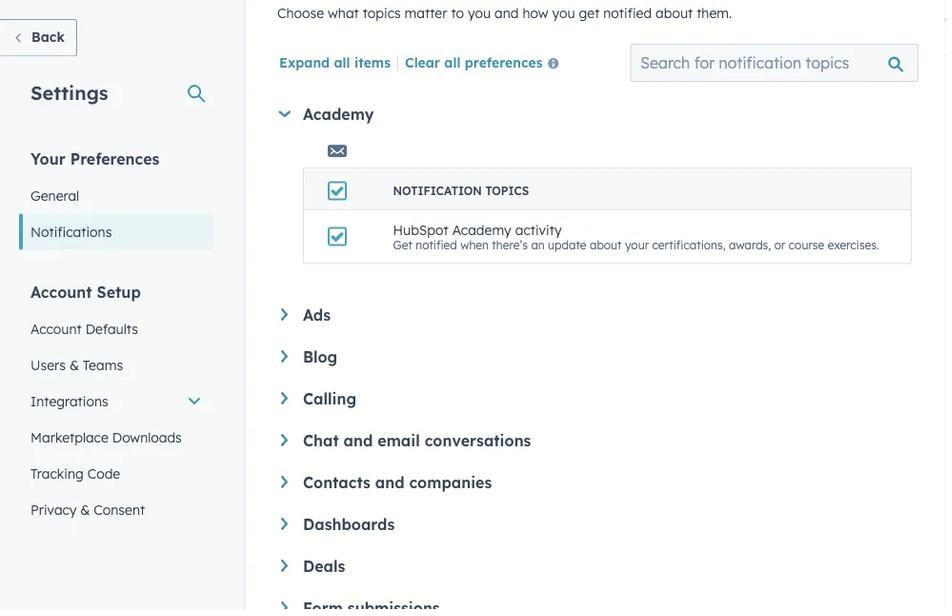 Task type: describe. For each thing, give the bounding box(es) containing it.
contacts
[[303, 474, 371, 493]]

calling
[[303, 390, 356, 409]]

contacts and companies button
[[281, 474, 912, 493]]

chat
[[303, 432, 339, 451]]

Search for notification topics search field
[[630, 44, 918, 82]]

course
[[789, 238, 824, 252]]

downloads
[[112, 429, 182, 446]]

activity
[[515, 221, 562, 238]]

marketplace
[[30, 429, 108, 446]]

expand all items
[[279, 54, 391, 70]]

update
[[548, 238, 587, 252]]

back
[[31, 29, 65, 45]]

preferences
[[465, 54, 543, 70]]

privacy & consent
[[30, 502, 145, 518]]

users & teams
[[30, 357, 123, 373]]

what
[[328, 5, 359, 21]]

blog button
[[281, 348, 912, 367]]

caret image for chat and email conversations
[[281, 434, 288, 447]]

choose what topics matter to you and how you get notified about them.
[[277, 5, 732, 21]]

conversations
[[425, 432, 531, 451]]

notifications
[[30, 223, 112, 240]]

or
[[774, 238, 786, 252]]

& for users
[[69, 357, 79, 373]]

0 horizontal spatial topics
[[363, 5, 401, 21]]

account setup
[[30, 282, 141, 302]]

privacy
[[30, 502, 77, 518]]

1 you from the left
[[468, 5, 491, 21]]

certifications,
[[652, 238, 726, 252]]

account setup element
[[19, 282, 213, 565]]

back link
[[0, 19, 77, 57]]

notification topics
[[393, 184, 529, 198]]

matter
[[405, 5, 447, 21]]

contacts and companies
[[303, 474, 492, 493]]

get
[[393, 238, 412, 252]]

notified inside hubspot academy activity get notified when there's an update about your certifications, awards, or course exercises.
[[416, 238, 457, 252]]

deals
[[303, 557, 345, 576]]

your preferences
[[30, 149, 160, 168]]

all for clear
[[444, 54, 461, 70]]

blog
[[303, 348, 337, 367]]

items
[[354, 54, 391, 70]]

how
[[522, 5, 548, 21]]

0 vertical spatial about
[[656, 5, 693, 21]]

tracking code link
[[19, 456, 213, 492]]

dashboards
[[303, 515, 395, 535]]

1 horizontal spatial notified
[[603, 5, 652, 21]]

when
[[460, 238, 489, 252]]

ads
[[303, 306, 331, 325]]

academy button
[[278, 105, 912, 124]]

expand
[[279, 54, 330, 70]]

there's
[[492, 238, 528, 252]]

account defaults
[[30, 321, 138, 337]]

general
[[30, 187, 79, 204]]

notification
[[393, 184, 482, 198]]

awards,
[[729, 238, 771, 252]]

your preferences element
[[19, 148, 213, 250]]

calling button
[[281, 390, 912, 409]]

1 horizontal spatial topics
[[485, 184, 529, 198]]

exercises.
[[828, 238, 879, 252]]

caret image for deals
[[281, 560, 288, 572]]

academy inside hubspot academy activity get notified when there's an update about your certifications, awards, or course exercises.
[[452, 221, 511, 238]]

& for privacy
[[80, 502, 90, 518]]

and for contacts and companies
[[375, 474, 404, 493]]



Task type: vqa. For each thing, say whether or not it's contained in the screenshot.
Downloads
yes



Task type: locate. For each thing, give the bounding box(es) containing it.
expand all items button
[[279, 54, 391, 70]]

chat and email conversations button
[[281, 432, 912, 451]]

email
[[378, 432, 420, 451]]

1 vertical spatial &
[[80, 502, 90, 518]]

caret image left contacts
[[281, 476, 288, 489]]

1 horizontal spatial you
[[552, 5, 575, 21]]

privacy & consent link
[[19, 492, 213, 528]]

account for account defaults
[[30, 321, 82, 337]]

1 caret image from the top
[[281, 309, 288, 321]]

users
[[30, 357, 66, 373]]

1 horizontal spatial academy
[[452, 221, 511, 238]]

caret image
[[281, 309, 288, 321], [281, 351, 288, 363], [281, 434, 288, 447], [281, 518, 288, 531], [281, 560, 288, 572], [281, 602, 288, 611]]

academy down expand all items button in the left of the page
[[303, 105, 374, 124]]

0 horizontal spatial about
[[590, 238, 622, 252]]

2 account from the top
[[30, 321, 82, 337]]

you left the get
[[552, 5, 575, 21]]

2 you from the left
[[552, 5, 575, 21]]

1 account from the top
[[30, 282, 92, 302]]

caret image inside 'deals' dropdown button
[[281, 560, 288, 572]]

0 horizontal spatial notified
[[416, 238, 457, 252]]

clear all preferences
[[405, 54, 543, 70]]

integrations button
[[19, 383, 213, 420]]

0 vertical spatial account
[[30, 282, 92, 302]]

caret image inside ads dropdown button
[[281, 309, 288, 321]]

users & teams link
[[19, 347, 213, 383]]

all for expand
[[334, 54, 350, 70]]

caret image inside chat and email conversations dropdown button
[[281, 434, 288, 447]]

0 vertical spatial and
[[495, 5, 519, 21]]

1 vertical spatial and
[[344, 432, 373, 451]]

0 vertical spatial &
[[69, 357, 79, 373]]

teams
[[83, 357, 123, 373]]

chat and email conversations
[[303, 432, 531, 451]]

notified right get
[[416, 238, 457, 252]]

preferences
[[70, 149, 160, 168]]

caret image for contacts and companies
[[281, 476, 288, 489]]

account defaults link
[[19, 311, 213, 347]]

0 vertical spatial notified
[[603, 5, 652, 21]]

6 caret image from the top
[[281, 602, 288, 611]]

general link
[[19, 178, 213, 214]]

all inside button
[[444, 54, 461, 70]]

0 horizontal spatial and
[[344, 432, 373, 451]]

0 horizontal spatial &
[[69, 357, 79, 373]]

about
[[656, 5, 693, 21], [590, 238, 622, 252]]

2 all from the left
[[444, 54, 461, 70]]

& right users
[[69, 357, 79, 373]]

0 horizontal spatial all
[[334, 54, 350, 70]]

topics right what
[[363, 5, 401, 21]]

you
[[468, 5, 491, 21], [552, 5, 575, 21]]

notified
[[603, 5, 652, 21], [416, 238, 457, 252]]

all
[[334, 54, 350, 70], [444, 54, 461, 70]]

account for account setup
[[30, 282, 92, 302]]

0 horizontal spatial you
[[468, 5, 491, 21]]

&
[[69, 357, 79, 373], [80, 502, 90, 518]]

tracking code
[[30, 465, 120, 482]]

caret image for academy
[[279, 111, 291, 117]]

0 vertical spatial academy
[[303, 105, 374, 124]]

1 horizontal spatial all
[[444, 54, 461, 70]]

settings
[[30, 81, 108, 104]]

clear all preferences button
[[405, 52, 567, 75]]

1 vertical spatial about
[[590, 238, 622, 252]]

1 horizontal spatial and
[[375, 474, 404, 493]]

5 caret image from the top
[[281, 560, 288, 572]]

marketplace downloads link
[[19, 420, 213, 456]]

and
[[495, 5, 519, 21], [344, 432, 373, 451], [375, 474, 404, 493]]

account
[[30, 282, 92, 302], [30, 321, 82, 337]]

caret image inside calling dropdown button
[[281, 393, 288, 405]]

academy
[[303, 105, 374, 124], [452, 221, 511, 238]]

hubspot academy activity get notified when there's an update about your certifications, awards, or course exercises.
[[393, 221, 879, 252]]

caret image inside blog dropdown button
[[281, 351, 288, 363]]

account up account defaults
[[30, 282, 92, 302]]

to
[[451, 5, 464, 21]]

get
[[579, 5, 600, 21]]

and right 'chat'
[[344, 432, 373, 451]]

dashboards button
[[281, 515, 912, 535]]

2 horizontal spatial and
[[495, 5, 519, 21]]

& right privacy
[[80, 502, 90, 518]]

an
[[531, 238, 545, 252]]

topics
[[363, 5, 401, 21], [485, 184, 529, 198]]

all right clear
[[444, 54, 461, 70]]

2 caret image from the top
[[281, 351, 288, 363]]

setup
[[97, 282, 141, 302]]

choose
[[277, 5, 324, 21]]

academy down notification topics
[[452, 221, 511, 238]]

and for chat and email conversations
[[344, 432, 373, 451]]

about inside hubspot academy activity get notified when there's an update about your certifications, awards, or course exercises.
[[590, 238, 622, 252]]

integrations
[[30, 393, 108, 410]]

2 vertical spatial caret image
[[281, 476, 288, 489]]

0 horizontal spatial academy
[[303, 105, 374, 124]]

and left how
[[495, 5, 519, 21]]

caret image for calling
[[281, 393, 288, 405]]

caret image inside contacts and companies dropdown button
[[281, 476, 288, 489]]

all left the items
[[334, 54, 350, 70]]

notifications link
[[19, 214, 213, 250]]

3 caret image from the top
[[281, 434, 288, 447]]

4 caret image from the top
[[281, 518, 288, 531]]

tracking
[[30, 465, 84, 482]]

1 vertical spatial caret image
[[281, 393, 288, 405]]

about left the "them."
[[656, 5, 693, 21]]

them.
[[697, 5, 732, 21]]

you right to
[[468, 5, 491, 21]]

code
[[87, 465, 120, 482]]

about left the your
[[590, 238, 622, 252]]

caret image inside "academy" dropdown button
[[279, 111, 291, 117]]

account up users
[[30, 321, 82, 337]]

0 vertical spatial caret image
[[279, 111, 291, 117]]

marketplace downloads
[[30, 429, 182, 446]]

1 vertical spatial account
[[30, 321, 82, 337]]

caret image down expand
[[279, 111, 291, 117]]

hubspot
[[393, 221, 449, 238]]

notified right the get
[[603, 5, 652, 21]]

1 vertical spatial notified
[[416, 238, 457, 252]]

deals button
[[281, 557, 912, 576]]

1 horizontal spatial about
[[656, 5, 693, 21]]

ads button
[[281, 306, 912, 325]]

and down email
[[375, 474, 404, 493]]

0 vertical spatial topics
[[363, 5, 401, 21]]

your
[[30, 149, 66, 168]]

2 vertical spatial and
[[375, 474, 404, 493]]

topics up activity
[[485, 184, 529, 198]]

caret image for dashboards
[[281, 518, 288, 531]]

your
[[625, 238, 649, 252]]

1 all from the left
[[334, 54, 350, 70]]

1 vertical spatial academy
[[452, 221, 511, 238]]

caret image inside 'dashboards' dropdown button
[[281, 518, 288, 531]]

clear
[[405, 54, 440, 70]]

companies
[[409, 474, 492, 493]]

caret image
[[279, 111, 291, 117], [281, 393, 288, 405], [281, 476, 288, 489]]

caret image left calling
[[281, 393, 288, 405]]

caret image for ads
[[281, 309, 288, 321]]

1 vertical spatial topics
[[485, 184, 529, 198]]

caret image for blog
[[281, 351, 288, 363]]

1 horizontal spatial &
[[80, 502, 90, 518]]

defaults
[[85, 321, 138, 337]]

& inside "link"
[[69, 357, 79, 373]]

consent
[[94, 502, 145, 518]]



